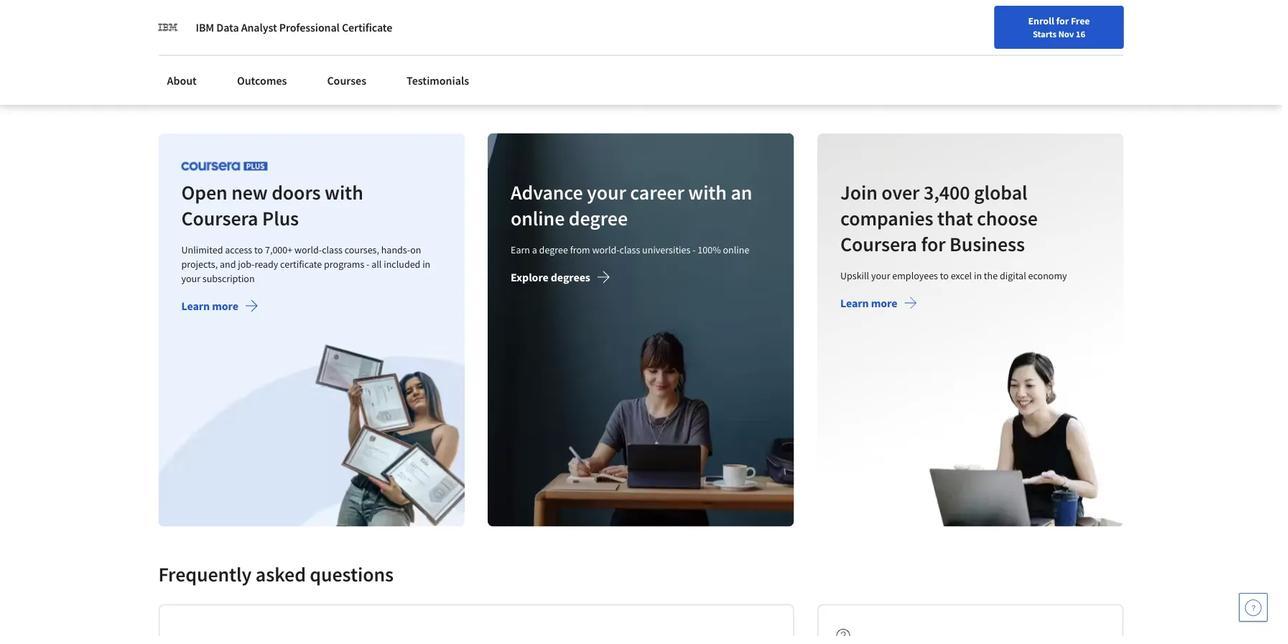 Task type: locate. For each thing, give the bounding box(es) containing it.
0 horizontal spatial class
[[322, 243, 343, 256]]

0 horizontal spatial world-
[[295, 243, 322, 256]]

questions
[[310, 562, 394, 587]]

in
[[423, 258, 431, 271], [974, 269, 982, 282]]

1 horizontal spatial and
[[946, 27, 965, 41]]

2 world- from the left
[[593, 243, 620, 256]]

class inside unlimited access to 7,000+ world-class courses, hands-on projects, and job-ready certificate programs - all included in your subscription
[[322, 243, 343, 256]]

for
[[229, 13, 243, 27], [1057, 14, 1070, 27], [922, 231, 946, 257]]

courses
[[327, 73, 367, 88]]

0 horizontal spatial online
[[511, 206, 565, 231]]

learn down the upskill at the top
[[841, 296, 869, 310]]

your inside 'advance your career with an online degree'
[[587, 180, 627, 205]]

1 with from the left
[[325, 180, 363, 205]]

learn?
[[212, 27, 245, 41]]

0 horizontal spatial -
[[367, 258, 370, 271]]

more for learn more 'link' to the left
[[212, 299, 239, 313]]

professional
[[279, 20, 340, 34]]

1 horizontal spatial online
[[724, 243, 750, 256]]

what is predictive analytics? benefits, examples, and more
[[894, 13, 1078, 41]]

with inside open new doors with coursera plus
[[325, 180, 363, 205]]

0 vertical spatial coursera
[[181, 206, 258, 231]]

0 horizontal spatial for
[[229, 13, 243, 27]]

1 horizontal spatial more
[[871, 296, 898, 310]]

from
[[571, 243, 591, 256]]

unlimited
[[181, 243, 223, 256]]

to left excel
[[941, 269, 949, 282]]

1 horizontal spatial data
[[245, 13, 268, 27]]

to up ready
[[254, 243, 263, 256]]

coursera inside open new doors with coursera plus
[[181, 206, 258, 231]]

learn more for learn more 'link' to the right
[[841, 296, 898, 310]]

certificate
[[280, 258, 322, 271]]

1 horizontal spatial with
[[689, 180, 727, 205]]

global
[[975, 180, 1028, 205]]

2 with from the left
[[689, 180, 727, 205]]

data inside python or r for data analysis: which should i learn?
[[245, 13, 268, 27]]

1 vertical spatial and
[[220, 258, 236, 271]]

for down that
[[922, 231, 946, 257]]

your
[[587, 180, 627, 205], [872, 269, 891, 282], [181, 272, 201, 285]]

data right i
[[217, 20, 239, 34]]

with inside 'advance your career with an online degree'
[[689, 180, 727, 205]]

python or r for data analysis: which should i learn?
[[170, 13, 345, 41]]

digital
[[1000, 269, 1027, 282]]

0 horizontal spatial learn
[[181, 299, 210, 313]]

100%
[[698, 243, 722, 256]]

with left an
[[689, 180, 727, 205]]

your left 'career'
[[587, 180, 627, 205]]

0 vertical spatial -
[[693, 243, 696, 256]]

0 horizontal spatial article
[[170, 76, 197, 89]]

0 horizontal spatial your
[[181, 272, 201, 285]]

degree up from
[[569, 206, 628, 231]]

0 horizontal spatial and
[[220, 258, 236, 271]]

world- inside unlimited access to 7,000+ world-class courses, hands-on projects, and job-ready certificate programs - all included in your subscription
[[295, 243, 322, 256]]

testimonials link
[[398, 65, 478, 96]]

for up nov
[[1057, 14, 1070, 27]]

over
[[882, 180, 920, 205]]

1 horizontal spatial article
[[411, 76, 438, 89]]

list item
[[180, 632, 773, 637]]

1 vertical spatial -
[[367, 258, 370, 271]]

None search field
[[205, 9, 550, 38]]

business
[[950, 231, 1025, 257]]

coursera plus image
[[181, 161, 268, 171]]

new
[[232, 180, 268, 205]]

explore
[[511, 270, 549, 285]]

0 vertical spatial degree
[[569, 206, 628, 231]]

1 class from the left
[[322, 243, 343, 256]]

open new doors with coursera plus
[[181, 180, 363, 231]]

2 class from the left
[[620, 243, 641, 256]]

- left 100%
[[693, 243, 696, 256]]

0 vertical spatial and
[[946, 27, 965, 41]]

coursera down companies at the top right
[[841, 231, 918, 257]]

world- right from
[[593, 243, 620, 256]]

1 horizontal spatial to
[[941, 269, 949, 282]]

data
[[245, 13, 268, 27], [217, 20, 239, 34]]

0 horizontal spatial learn more
[[181, 299, 239, 313]]

frequently
[[158, 562, 252, 587]]

1 vertical spatial degree
[[540, 243, 569, 256]]

2 horizontal spatial for
[[1057, 14, 1070, 27]]

world-
[[295, 243, 322, 256], [593, 243, 620, 256]]

1 horizontal spatial in
[[974, 269, 982, 282]]

that
[[938, 206, 973, 231]]

online down advance
[[511, 206, 565, 231]]

learn more link down subscription
[[181, 299, 259, 317]]

0 horizontal spatial more
[[212, 299, 239, 313]]

1 horizontal spatial learn
[[841, 296, 869, 310]]

english button
[[981, 0, 1068, 47]]

0 horizontal spatial in
[[423, 258, 431, 271]]

more
[[871, 296, 898, 310], [212, 299, 239, 313]]

- left all
[[367, 258, 370, 271]]

your right the upskill at the top
[[872, 269, 891, 282]]

1 horizontal spatial learn more
[[841, 296, 898, 310]]

1 horizontal spatial class
[[620, 243, 641, 256]]

1 horizontal spatial -
[[693, 243, 696, 256]]

0 vertical spatial online
[[511, 206, 565, 231]]

2 article from the left
[[411, 76, 438, 89]]

7,000+
[[265, 243, 293, 256]]

more down subscription
[[212, 299, 239, 313]]

0 vertical spatial to
[[254, 243, 263, 256]]

0 horizontal spatial with
[[325, 180, 363, 205]]

should
[[170, 27, 205, 41]]

and up subscription
[[220, 258, 236, 271]]

for inside "enroll for free starts nov 16"
[[1057, 14, 1070, 27]]

and
[[946, 27, 965, 41], [220, 258, 236, 271]]

learn more down subscription
[[181, 299, 239, 313]]

0 horizontal spatial to
[[254, 243, 263, 256]]

degree right a
[[540, 243, 569, 256]]

a
[[532, 243, 538, 256]]

coursera
[[181, 206, 258, 231], [841, 231, 918, 257]]

learn for learn more 'link' to the right
[[841, 296, 869, 310]]

learn more down the upskill at the top
[[841, 296, 898, 310]]

online right 100%
[[724, 243, 750, 256]]

data right the learn? at the top left
[[245, 13, 268, 27]]

access
[[225, 243, 252, 256]]

with
[[325, 180, 363, 205], [689, 180, 727, 205]]

2 horizontal spatial your
[[872, 269, 891, 282]]

coursera down open
[[181, 206, 258, 231]]

included
[[384, 258, 421, 271]]

degree
[[569, 206, 628, 231], [540, 243, 569, 256]]

learn down the projects,
[[181, 299, 210, 313]]

earn
[[511, 243, 530, 256]]

class
[[322, 243, 343, 256], [620, 243, 641, 256]]

-
[[693, 243, 696, 256], [367, 258, 370, 271]]

your down the projects,
[[181, 272, 201, 285]]

analysis:
[[270, 13, 313, 27]]

and left more
[[946, 27, 965, 41]]

1 horizontal spatial coursera
[[841, 231, 918, 257]]

learn more link down the upskill at the top
[[841, 296, 918, 314]]

for right r
[[229, 13, 243, 27]]

class up programs
[[322, 243, 343, 256]]

1 horizontal spatial your
[[587, 180, 627, 205]]

with right doors
[[325, 180, 363, 205]]

learn more link
[[841, 296, 918, 314], [181, 299, 259, 317]]

in left the
[[974, 269, 982, 282]]

class left the universities
[[620, 243, 641, 256]]

universities
[[643, 243, 691, 256]]

to
[[254, 243, 263, 256], [941, 269, 949, 282]]

i
[[207, 27, 210, 41]]

1 vertical spatial coursera
[[841, 231, 918, 257]]

benefits,
[[1035, 13, 1078, 27]]

open
[[181, 180, 228, 205]]

an
[[731, 180, 753, 205]]

world- up certificate
[[295, 243, 322, 256]]

for inside python or r for data analysis: which should i learn?
[[229, 13, 243, 27]]

article
[[170, 76, 197, 89], [411, 76, 438, 89]]

analyst
[[241, 20, 277, 34]]

help center image
[[1246, 599, 1263, 617]]

0 horizontal spatial coursera
[[181, 206, 258, 231]]

in right included
[[423, 258, 431, 271]]

degrees
[[551, 270, 591, 285]]

online inside 'advance your career with an online degree'
[[511, 206, 565, 231]]

1 horizontal spatial for
[[922, 231, 946, 257]]

1 horizontal spatial world-
[[593, 243, 620, 256]]

your inside unlimited access to 7,000+ world-class courses, hands-on projects, and job-ready certificate programs - all included in your subscription
[[181, 272, 201, 285]]

learn
[[841, 296, 869, 310], [181, 299, 210, 313]]

in inside unlimited access to 7,000+ world-class courses, hands-on projects, and job-ready certificate programs - all included in your subscription
[[423, 258, 431, 271]]

1 world- from the left
[[295, 243, 322, 256]]

more down employees
[[871, 296, 898, 310]]

world- for from
[[593, 243, 620, 256]]



Task type: describe. For each thing, give the bounding box(es) containing it.
your for advance
[[587, 180, 627, 205]]

about link
[[158, 65, 205, 96]]

which
[[315, 13, 345, 27]]

is
[[922, 13, 930, 27]]

ready
[[255, 258, 278, 271]]

join over 3,400 global companies that choose coursera for business
[[841, 180, 1038, 257]]

for inside join over 3,400 global companies that choose coursera for business
[[922, 231, 946, 257]]

article link
[[400, 0, 630, 99]]

join
[[841, 180, 878, 205]]

choose
[[977, 206, 1038, 231]]

with for career
[[689, 180, 727, 205]]

class for universities
[[620, 243, 641, 256]]

advance your career with an online degree
[[511, 180, 753, 231]]

1 vertical spatial online
[[724, 243, 750, 256]]

with for doors
[[325, 180, 363, 205]]

plus
[[262, 206, 299, 231]]

on
[[411, 243, 421, 256]]

3,400
[[924, 180, 971, 205]]

coursera inside join over 3,400 global companies that choose coursera for business
[[841, 231, 918, 257]]

1 article from the left
[[170, 76, 197, 89]]

your for upskill
[[872, 269, 891, 282]]

nov
[[1059, 28, 1075, 40]]

what is predictive analytics? benefits, examples, and more link
[[883, 0, 1113, 99]]

1 vertical spatial to
[[941, 269, 949, 282]]

unlimited access to 7,000+ world-class courses, hands-on projects, and job-ready certificate programs - all included in your subscription
[[181, 243, 431, 285]]

outcomes
[[237, 73, 287, 88]]

collapsed list
[[180, 632, 773, 637]]

enroll for free starts nov 16
[[1029, 14, 1091, 40]]

hands-
[[381, 243, 411, 256]]

outcomes link
[[228, 65, 296, 96]]

world- for 7,000+
[[295, 243, 322, 256]]

examples,
[[894, 27, 944, 41]]

job-
[[238, 258, 255, 271]]

certificate
[[342, 20, 393, 34]]

more
[[967, 27, 992, 41]]

and inside what is predictive analytics? benefits, examples, and more
[[946, 27, 965, 41]]

earn a degree from world-class universities - 100% online
[[511, 243, 750, 256]]

english
[[1007, 16, 1042, 31]]

economy
[[1029, 269, 1068, 282]]

predictive
[[932, 13, 981, 27]]

0 horizontal spatial learn more link
[[181, 299, 259, 317]]

ibm image
[[158, 17, 179, 37]]

testimonials
[[407, 73, 469, 88]]

projects,
[[181, 258, 218, 271]]

1 horizontal spatial learn more link
[[841, 296, 918, 314]]

starts
[[1033, 28, 1057, 40]]

explore degrees link
[[511, 270, 611, 288]]

and inside unlimited access to 7,000+ world-class courses, hands-on projects, and job-ready certificate programs - all included in your subscription
[[220, 258, 236, 271]]

all
[[372, 258, 382, 271]]

upskill
[[841, 269, 870, 282]]

r
[[220, 13, 227, 27]]

learn for learn more 'link' to the left
[[181, 299, 210, 313]]

courses link
[[319, 65, 375, 96]]

analytics?
[[984, 13, 1033, 27]]

doors
[[272, 180, 321, 205]]

learn more for learn more 'link' to the left
[[181, 299, 239, 313]]

more for learn more 'link' to the right
[[871, 296, 898, 310]]

employees
[[893, 269, 939, 282]]

degree inside 'advance your career with an online degree'
[[569, 206, 628, 231]]

explore degrees
[[511, 270, 591, 285]]

career
[[631, 180, 685, 205]]

advance
[[511, 180, 583, 205]]

the
[[984, 269, 998, 282]]

programs
[[324, 258, 365, 271]]

0 horizontal spatial data
[[217, 20, 239, 34]]

- inside unlimited access to 7,000+ world-class courses, hands-on projects, and job-ready certificate programs - all included in your subscription
[[367, 258, 370, 271]]

class for courses,
[[322, 243, 343, 256]]

show notifications image
[[1089, 18, 1106, 35]]

ibm data analyst professional certificate
[[196, 20, 393, 34]]

free
[[1072, 14, 1091, 27]]

subscription
[[203, 272, 255, 285]]

about
[[167, 73, 197, 88]]

upskill your employees to excel in the digital economy
[[841, 269, 1068, 282]]

or
[[207, 13, 218, 27]]

python
[[170, 13, 205, 27]]

excel
[[951, 269, 972, 282]]

16
[[1076, 28, 1086, 40]]

article inside article link
[[411, 76, 438, 89]]

enroll
[[1029, 14, 1055, 27]]

frequently asked questions
[[158, 562, 394, 587]]

ibm
[[196, 20, 214, 34]]

companies
[[841, 206, 934, 231]]

courses,
[[345, 243, 379, 256]]

to inside unlimited access to 7,000+ world-class courses, hands-on projects, and job-ready certificate programs - all included in your subscription
[[254, 243, 263, 256]]

what
[[894, 13, 920, 27]]

asked
[[256, 562, 306, 587]]



Task type: vqa. For each thing, say whether or not it's contained in the screenshot.
10
no



